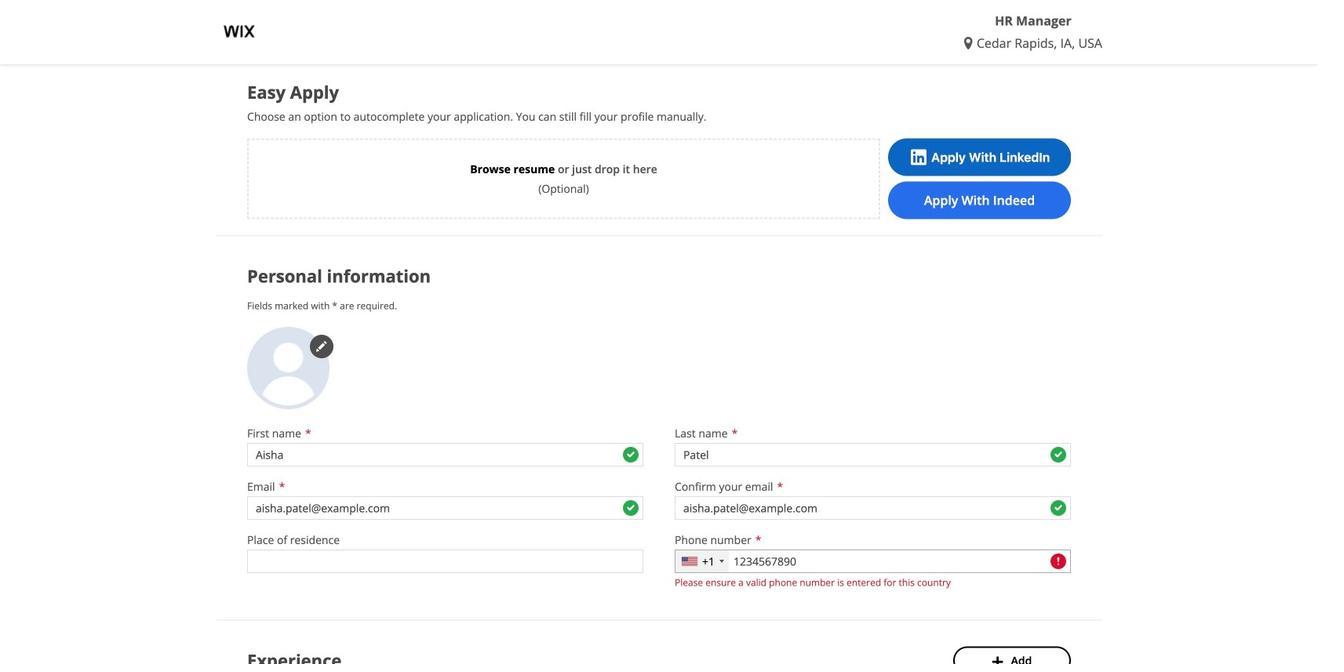 Task type: describe. For each thing, give the bounding box(es) containing it.
wix logo image
[[216, 8, 263, 55]]

location image
[[964, 37, 977, 50]]



